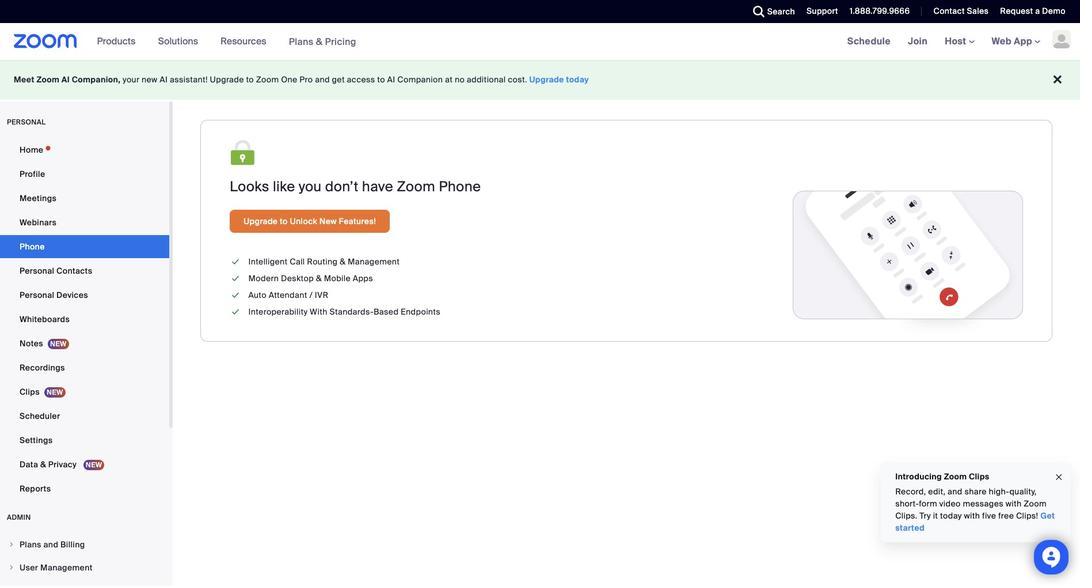 Task type: locate. For each thing, give the bounding box(es) containing it.
one
[[281, 74, 298, 85]]

1 checked image from the top
[[230, 289, 242, 301]]

1 right image from the top
[[8, 541, 15, 548]]

1 horizontal spatial ai
[[160, 74, 168, 85]]

management up 'apps'
[[348, 256, 400, 267]]

& right data
[[40, 459, 46, 470]]

user management menu item
[[0, 557, 169, 579]]

1 personal from the top
[[20, 266, 54, 276]]

0 vertical spatial clips
[[20, 387, 40, 397]]

personal menu menu
[[0, 138, 169, 501]]

to down resources dropdown button
[[246, 74, 254, 85]]

zoom right have
[[397, 177, 436, 195]]

schedule
[[848, 35, 891, 47]]

ivr
[[315, 290, 329, 300]]

clips up scheduler
[[20, 387, 40, 397]]

additional
[[467, 74, 506, 85]]

& inside personal menu menu
[[40, 459, 46, 470]]

plans up meet zoom ai companion, your new ai assistant! upgrade to zoom one pro and get access to ai companion at no additional cost. upgrade today
[[289, 35, 314, 48]]

personal devices link
[[0, 284, 169, 307]]

user
[[20, 562, 38, 573]]

zoom logo image
[[14, 34, 77, 48]]

personal contacts link
[[0, 259, 169, 282]]

to right access
[[378, 74, 385, 85]]

plans up user
[[20, 539, 41, 550]]

at
[[445, 74, 453, 85]]

no
[[455, 74, 465, 85]]

desktop
[[281, 273, 314, 284]]

solutions
[[158, 35, 198, 47]]

personal
[[20, 266, 54, 276], [20, 290, 54, 300]]

it
[[934, 511, 939, 521]]

0 horizontal spatial clips
[[20, 387, 40, 397]]

management inside menu item
[[40, 562, 93, 573]]

interoperability with standards-based endpoints
[[249, 307, 441, 317]]

unlock
[[290, 216, 318, 226]]

2 horizontal spatial ai
[[388, 74, 396, 85]]

and left billing
[[43, 539, 58, 550]]

started
[[896, 523, 925, 533]]

profile link
[[0, 162, 169, 186]]

messages
[[964, 498, 1004, 509]]

get
[[332, 74, 345, 85]]

0 vertical spatial today
[[567, 74, 590, 85]]

to left the unlock
[[280, 216, 288, 226]]

user management
[[20, 562, 93, 573]]

0 horizontal spatial today
[[567, 74, 590, 85]]

zoom left "one"
[[256, 74, 279, 85]]

checked image
[[230, 289, 242, 301], [230, 306, 242, 318]]

1 ai from the left
[[62, 74, 70, 85]]

1 horizontal spatial plans
[[289, 35, 314, 48]]

/
[[310, 290, 313, 300]]

right image inside 'plans and billing' menu item
[[8, 541, 15, 548]]

and up video
[[948, 486, 963, 497]]

contacts
[[56, 266, 92, 276]]

upgrade down looks
[[244, 216, 278, 226]]

zoom up clips!
[[1025, 498, 1047, 509]]

1 vertical spatial checked image
[[230, 306, 242, 318]]

right image inside user management menu item
[[8, 564, 15, 571]]

meet
[[14, 74, 35, 85]]

products
[[97, 35, 136, 47]]

edit,
[[929, 486, 946, 497]]

with up free
[[1006, 498, 1022, 509]]

clips inside personal menu menu
[[20, 387, 40, 397]]

1 horizontal spatial with
[[1006, 498, 1022, 509]]

3 ai from the left
[[388, 74, 396, 85]]

& left the pricing
[[316, 35, 323, 48]]

mobile
[[324, 273, 351, 284]]

1 vertical spatial checked image
[[230, 273, 242, 285]]

1 horizontal spatial clips
[[970, 471, 990, 482]]

zoom
[[37, 74, 59, 85], [256, 74, 279, 85], [397, 177, 436, 195], [945, 471, 968, 482], [1025, 498, 1047, 509]]

1 vertical spatial plans
[[20, 539, 41, 550]]

1 vertical spatial personal
[[20, 290, 54, 300]]

plans
[[289, 35, 314, 48], [20, 539, 41, 550]]

1 checked image from the top
[[230, 256, 242, 268]]

checked image left auto
[[230, 289, 242, 301]]

0 vertical spatial plans
[[289, 35, 314, 48]]

0 vertical spatial checked image
[[230, 256, 242, 268]]

2 checked image from the top
[[230, 306, 242, 318]]

2 personal from the top
[[20, 290, 54, 300]]

personal up personal devices
[[20, 266, 54, 276]]

notes
[[20, 338, 43, 349]]

1 horizontal spatial and
[[315, 74, 330, 85]]

plans inside 'plans and billing' menu item
[[20, 539, 41, 550]]

web
[[993, 35, 1012, 47]]

personal for personal devices
[[20, 290, 54, 300]]

1 vertical spatial management
[[40, 562, 93, 573]]

0 vertical spatial and
[[315, 74, 330, 85]]

1 vertical spatial and
[[948, 486, 963, 497]]

personal contacts
[[20, 266, 92, 276]]

phone
[[439, 177, 481, 195], [20, 241, 45, 252]]

today inside meet zoom ai companion, footer
[[567, 74, 590, 85]]

right image
[[8, 541, 15, 548], [8, 564, 15, 571]]

0 horizontal spatial to
[[246, 74, 254, 85]]

auto
[[249, 290, 267, 300]]

join
[[909, 35, 928, 47]]

companion
[[398, 74, 443, 85]]

high-
[[990, 486, 1010, 497]]

plans & pricing link
[[289, 35, 357, 48], [289, 35, 357, 48]]

data
[[20, 459, 38, 470]]

phone link
[[0, 235, 169, 258]]

0 horizontal spatial management
[[40, 562, 93, 573]]

&
[[316, 35, 323, 48], [340, 256, 346, 267], [316, 273, 322, 284], [40, 459, 46, 470]]

1 vertical spatial today
[[941, 511, 963, 521]]

checked image left modern
[[230, 273, 242, 285]]

ai left companion,
[[62, 74, 70, 85]]

get started
[[896, 511, 1056, 533]]

personal up whiteboards in the left of the page
[[20, 290, 54, 300]]

1 vertical spatial right image
[[8, 564, 15, 571]]

0 horizontal spatial with
[[965, 511, 981, 521]]

0 vertical spatial checked image
[[230, 289, 242, 301]]

privacy
[[48, 459, 77, 470]]

right image down admin at the left
[[8, 541, 15, 548]]

contact
[[934, 6, 966, 16]]

and left get in the top left of the page
[[315, 74, 330, 85]]

1 horizontal spatial today
[[941, 511, 963, 521]]

plans for plans & pricing
[[289, 35, 314, 48]]

profile picture image
[[1053, 30, 1072, 48]]

0 vertical spatial right image
[[8, 541, 15, 548]]

management down billing
[[40, 562, 93, 573]]

upgrade inside button
[[244, 216, 278, 226]]

clips up share
[[970, 471, 990, 482]]

checked image left interoperability
[[230, 306, 242, 318]]

1.888.799.9666
[[850, 6, 911, 16]]

right image left user
[[8, 564, 15, 571]]

and
[[315, 74, 330, 85], [948, 486, 963, 497], [43, 539, 58, 550]]

contact sales
[[934, 6, 990, 16]]

phone inside personal menu menu
[[20, 241, 45, 252]]

2 vertical spatial and
[[43, 539, 58, 550]]

0 vertical spatial personal
[[20, 266, 54, 276]]

1 vertical spatial phone
[[20, 241, 45, 252]]

checked image left intelligent
[[230, 256, 242, 268]]

personal
[[7, 118, 46, 127]]

personal devices
[[20, 290, 88, 300]]

webinars link
[[0, 211, 169, 234]]

2 checked image from the top
[[230, 273, 242, 285]]

0 horizontal spatial phone
[[20, 241, 45, 252]]

banner containing products
[[0, 23, 1081, 61]]

1 vertical spatial clips
[[970, 471, 990, 482]]

1.888.799.9666 button
[[842, 0, 914, 23], [850, 6, 911, 16]]

home
[[20, 145, 43, 155]]

notes link
[[0, 332, 169, 355]]

1 horizontal spatial management
[[348, 256, 400, 267]]

data & privacy
[[20, 459, 79, 470]]

endpoints
[[401, 307, 441, 317]]

try
[[920, 511, 932, 521]]

meetings navigation
[[839, 23, 1081, 61]]

0 horizontal spatial ai
[[62, 74, 70, 85]]

ai right new
[[160, 74, 168, 85]]

ai left companion
[[388, 74, 396, 85]]

join link
[[900, 23, 937, 60]]

plans inside the product information navigation
[[289, 35, 314, 48]]

app
[[1015, 35, 1033, 47]]

host
[[946, 35, 970, 47]]

1 horizontal spatial to
[[280, 216, 288, 226]]

routing
[[307, 256, 338, 267]]

zoom right meet
[[37, 74, 59, 85]]

0 horizontal spatial and
[[43, 539, 58, 550]]

modern desktop & mobile apps
[[249, 273, 373, 284]]

webinars
[[20, 217, 57, 228]]

reports
[[20, 483, 51, 494]]

right image for plans
[[8, 541, 15, 548]]

0 horizontal spatial plans
[[20, 539, 41, 550]]

checked image
[[230, 256, 242, 268], [230, 273, 242, 285]]

search
[[768, 6, 796, 17]]

1 horizontal spatial phone
[[439, 177, 481, 195]]

checked image for intelligent
[[230, 256, 242, 268]]

with down messages
[[965, 511, 981, 521]]

0 vertical spatial with
[[1006, 498, 1022, 509]]

contact sales link
[[926, 0, 992, 23], [934, 6, 990, 16]]

upgrade today link
[[530, 74, 590, 85]]

like
[[273, 177, 295, 195]]

2 horizontal spatial and
[[948, 486, 963, 497]]

banner
[[0, 23, 1081, 61]]

schedule link
[[839, 23, 900, 60]]

2 right image from the top
[[8, 564, 15, 571]]

scheduler link
[[0, 405, 169, 428]]

quality,
[[1010, 486, 1037, 497]]

admin menu menu
[[0, 534, 169, 586]]



Task type: describe. For each thing, give the bounding box(es) containing it.
admin
[[7, 513, 31, 522]]

scheduler
[[20, 411, 60, 421]]

search button
[[745, 0, 799, 23]]

new
[[320, 216, 337, 226]]

close image
[[1055, 471, 1064, 484]]

products button
[[97, 23, 141, 60]]

meetings link
[[0, 187, 169, 210]]

plans & pricing
[[289, 35, 357, 48]]

1 vertical spatial with
[[965, 511, 981, 521]]

& inside the product information navigation
[[316, 35, 323, 48]]

apps
[[353, 273, 373, 284]]

& up ivr
[[316, 273, 322, 284]]

upgrade to unlock new features!
[[244, 216, 376, 226]]

looks like you don't have zoom phone
[[230, 177, 481, 195]]

get
[[1041, 511, 1056, 521]]

new
[[142, 74, 158, 85]]

meetings
[[20, 193, 57, 203]]

web app
[[993, 35, 1033, 47]]

clips!
[[1017, 511, 1039, 521]]

home link
[[0, 138, 169, 161]]

reports link
[[0, 477, 169, 500]]

recordings link
[[0, 356, 169, 379]]

companion,
[[72, 74, 121, 85]]

intelligent call routing & management
[[249, 256, 400, 267]]

whiteboards link
[[0, 308, 169, 331]]

upgrade right cost.
[[530, 74, 565, 85]]

zoom up 'edit,'
[[945, 471, 968, 482]]

2 horizontal spatial to
[[378, 74, 385, 85]]

cost.
[[508, 74, 528, 85]]

interoperability
[[249, 307, 308, 317]]

pro
[[300, 74, 313, 85]]

call
[[290, 256, 305, 267]]

access
[[347, 74, 375, 85]]

meet zoom ai companion, footer
[[0, 60, 1081, 100]]

record,
[[896, 486, 927, 497]]

form
[[920, 498, 938, 509]]

today inside record, edit, and share high-quality, short-form video messages with zoom clips. try it today with five free clips!
[[941, 511, 963, 521]]

you
[[299, 177, 322, 195]]

have
[[362, 177, 394, 195]]

your
[[123, 74, 140, 85]]

assistant!
[[170, 74, 208, 85]]

don't
[[325, 177, 359, 195]]

checked image for modern
[[230, 273, 242, 285]]

request
[[1001, 6, 1034, 16]]

introducing
[[896, 471, 943, 482]]

five
[[983, 511, 997, 521]]

0 vertical spatial management
[[348, 256, 400, 267]]

whiteboards
[[20, 314, 70, 324]]

get started link
[[896, 511, 1056, 533]]

& up mobile
[[340, 256, 346, 267]]

clips link
[[0, 380, 169, 403]]

checked image for auto
[[230, 289, 242, 301]]

solutions button
[[158, 23, 203, 60]]

plans for plans and billing
[[20, 539, 41, 550]]

modern
[[249, 273, 279, 284]]

standards-
[[330, 307, 374, 317]]

resources button
[[221, 23, 272, 60]]

data & privacy link
[[0, 453, 169, 476]]

checked image for interoperability
[[230, 306, 242, 318]]

to inside upgrade to unlock new features! button
[[280, 216, 288, 226]]

looks
[[230, 177, 270, 195]]

resources
[[221, 35, 267, 47]]

personal for personal contacts
[[20, 266, 54, 276]]

billing
[[61, 539, 85, 550]]

request a demo
[[1001, 6, 1067, 16]]

and inside meet zoom ai companion, footer
[[315, 74, 330, 85]]

video
[[940, 498, 961, 509]]

short-
[[896, 498, 920, 509]]

settings link
[[0, 429, 169, 452]]

plans and billing menu item
[[0, 534, 169, 555]]

0 vertical spatial phone
[[439, 177, 481, 195]]

auto attendant / ivr
[[249, 290, 329, 300]]

introducing zoom clips
[[896, 471, 990, 482]]

record, edit, and share high-quality, short-form video messages with zoom clips. try it today with five free clips!
[[896, 486, 1047, 521]]

and inside record, edit, and share high-quality, short-form video messages with zoom clips. try it today with five free clips!
[[948, 486, 963, 497]]

product information navigation
[[89, 23, 365, 61]]

upgrade to unlock new features! button
[[230, 210, 390, 233]]

web app button
[[993, 35, 1041, 47]]

right image for user
[[8, 564, 15, 571]]

share
[[965, 486, 987, 497]]

sales
[[968, 6, 990, 16]]

and inside 'plans and billing' menu item
[[43, 539, 58, 550]]

settings
[[20, 435, 53, 445]]

2 ai from the left
[[160, 74, 168, 85]]

zoom inside record, edit, and share high-quality, short-form video messages with zoom clips. try it today with five free clips!
[[1025, 498, 1047, 509]]

a
[[1036, 6, 1041, 16]]

upgrade down the product information navigation
[[210, 74, 244, 85]]

features!
[[339, 216, 376, 226]]

host button
[[946, 35, 975, 47]]

with
[[310, 307, 328, 317]]

demo
[[1043, 6, 1067, 16]]



Task type: vqa. For each thing, say whether or not it's contained in the screenshot.
MANAGEMENT to the right
yes



